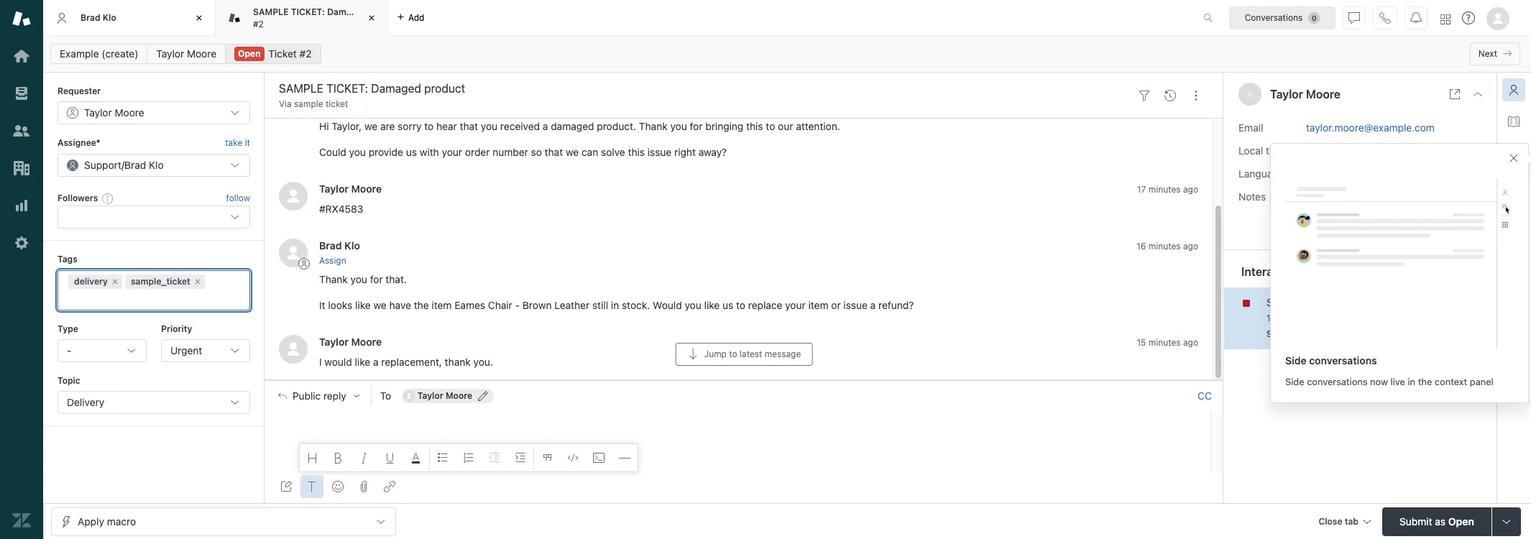 Task type: locate. For each thing, give the bounding box(es) containing it.
headings image
[[307, 452, 318, 464]]

1 vertical spatial ticket:
[[1309, 296, 1346, 308]]

product
[[370, 7, 403, 17], [1396, 296, 1432, 308]]

we
[[364, 120, 378, 132], [566, 146, 579, 158], [373, 299, 387, 311]]

klo up assign
[[344, 239, 360, 251]]

that right so
[[545, 146, 563, 158]]

conversations for side conversations
[[1309, 354, 1377, 366]]

klo right /
[[149, 159, 164, 171]]

hide composer image
[[738, 374, 750, 386]]

thank right product.
[[639, 120, 668, 132]]

0 horizontal spatial #2
[[253, 18, 264, 29]]

as
[[1435, 515, 1446, 527]]

us
[[406, 146, 417, 158], [722, 299, 733, 311]]

bringing
[[705, 120, 743, 132]]

taylor up time at top
[[1270, 88, 1303, 101]]

0 vertical spatial sample
[[253, 7, 289, 17]]

interactions
[[1241, 265, 1306, 278]]

1 horizontal spatial a
[[543, 120, 548, 132]]

avatar image
[[279, 182, 308, 210], [279, 238, 308, 267], [279, 335, 308, 364]]

0 vertical spatial product
[[370, 7, 403, 17]]

for left that.
[[370, 273, 383, 285]]

so
[[531, 146, 542, 158]]

to left replace
[[736, 299, 745, 311]]

tab containing sample ticket: damaged product
[[216, 0, 403, 36]]

submit as open
[[1400, 515, 1474, 527]]

sample inside sample ticket: damaged product #2
[[253, 7, 289, 17]]

1 vertical spatial a
[[870, 299, 876, 311]]

underline (cmd u) image
[[385, 452, 396, 464]]

1 vertical spatial we
[[566, 146, 579, 158]]

like for i would like a replacement, thank you.
[[355, 356, 370, 368]]

side down status at bottom right
[[1285, 354, 1307, 366]]

2 horizontal spatial close image
[[1472, 88, 1484, 100]]

this right bringing
[[746, 120, 763, 132]]

the right have
[[414, 299, 429, 311]]

topic element
[[58, 391, 250, 414]]

taylor moore link up would
[[319, 336, 382, 348]]

sample_ticket
[[131, 276, 190, 286]]

klo inside brad klo assign
[[344, 239, 360, 251]]

a left refund?
[[870, 299, 876, 311]]

in right still
[[611, 299, 619, 311]]

1 vertical spatial in
[[1408, 376, 1415, 387]]

1 horizontal spatial close image
[[364, 11, 379, 25]]

panel
[[1470, 376, 1494, 387]]

product.
[[597, 120, 636, 132]]

attention.
[[796, 120, 840, 132]]

moore
[[187, 47, 216, 60], [1306, 88, 1341, 101], [115, 107, 144, 119], [351, 182, 382, 195], [351, 336, 382, 348], [446, 390, 472, 401]]

taylor moore inside requester element
[[84, 107, 144, 119]]

thank you for that.
[[319, 273, 407, 285]]

a left replacement,
[[373, 356, 379, 368]]

1 vertical spatial conversations
[[1307, 376, 1368, 387]]

zendesk image
[[12, 511, 31, 530]]

0 horizontal spatial issue
[[648, 146, 672, 158]]

ago right 16
[[1183, 241, 1198, 251]]

example
[[60, 47, 99, 60]]

1 horizontal spatial 17
[[1267, 312, 1275, 323]]

1 vertical spatial klo
[[149, 159, 164, 171]]

you up right
[[670, 120, 687, 132]]

that right hear
[[460, 120, 478, 132]]

1 vertical spatial the
[[1418, 376, 1432, 387]]

damaged for sample ticket: damaged product #2
[[327, 7, 367, 17]]

2 vertical spatial a
[[373, 356, 379, 368]]

taylor up would
[[319, 336, 349, 348]]

your right with
[[442, 146, 462, 158]]

0 vertical spatial klo
[[103, 12, 116, 23]]

1 horizontal spatial product
[[1396, 296, 1432, 308]]

2 horizontal spatial brad
[[319, 239, 342, 251]]

ago up "16 minutes ago" text box at the right top of the page
[[1183, 184, 1198, 195]]

1 vertical spatial taylor moore link
[[319, 182, 382, 195]]

0 horizontal spatial remove image
[[111, 277, 119, 286]]

ticket
[[268, 47, 297, 60]]

follow button
[[226, 192, 250, 205]]

we left have
[[373, 299, 387, 311]]

0 vertical spatial the
[[414, 299, 429, 311]]

via
[[279, 98, 292, 109]]

1 horizontal spatial klo
[[149, 159, 164, 171]]

1 vertical spatial thank
[[319, 273, 348, 285]]

taylor moore right (create)
[[156, 47, 216, 60]]

brad inside brad klo assign
[[319, 239, 342, 251]]

customer context image
[[1508, 84, 1520, 96]]

0 vertical spatial brad
[[81, 12, 100, 23]]

we left are
[[364, 120, 378, 132]]

0 vertical spatial damaged
[[327, 7, 367, 17]]

17 up 16
[[1137, 184, 1146, 195]]

klo up example (create)
[[103, 12, 116, 23]]

moore inside requester element
[[115, 107, 144, 119]]

this right solve
[[628, 146, 645, 158]]

2 horizontal spatial klo
[[344, 239, 360, 251]]

ticket
[[326, 98, 348, 109]]

taylor right taylor.moore@example.com 'icon'
[[417, 390, 443, 401]]

a right received
[[543, 120, 548, 132]]

16 minutes ago
[[1137, 241, 1198, 251]]

to left hear
[[424, 120, 434, 132]]

2 horizontal spatial a
[[870, 299, 876, 311]]

0 horizontal spatial sample
[[253, 7, 289, 17]]

ticket: up the ticket #2
[[291, 7, 325, 17]]

like for it looks like we have the item eames chair - brown leather still in stock. would you like us to replace your item or issue a refund?
[[355, 299, 371, 311]]

main element
[[0, 0, 43, 539]]

notifications image
[[1410, 12, 1422, 23]]

taylor up "#rx4583"
[[319, 182, 349, 195]]

product for sample ticket: damaged product #2
[[370, 7, 403, 17]]

ago right 15
[[1183, 337, 1198, 348]]

0 vertical spatial ticket:
[[291, 7, 325, 17]]

edit user image
[[478, 391, 488, 401]]

this
[[746, 120, 763, 132], [628, 146, 645, 158]]

avatar image left "#rx4583"
[[279, 182, 308, 210]]

0 horizontal spatial us
[[406, 146, 417, 158]]

2 vertical spatial avatar image
[[279, 335, 308, 364]]

knowledge image
[[1508, 116, 1520, 127]]

for up right
[[690, 120, 703, 132]]

1 vertical spatial product
[[1396, 296, 1432, 308]]

damaged for sample ticket: damaged product 17 minutes ago status
[[1348, 296, 1393, 308]]

that.
[[386, 273, 407, 285]]

brad right support
[[124, 159, 146, 171]]

taylor down requester
[[84, 107, 112, 119]]

0 vertical spatial a
[[543, 120, 548, 132]]

type
[[58, 323, 78, 334]]

1 remove image from the left
[[111, 277, 119, 286]]

1 side from the top
[[1285, 354, 1307, 366]]

priority
[[161, 323, 192, 334]]

sample up ticket
[[253, 7, 289, 17]]

close image
[[192, 11, 206, 25], [364, 11, 379, 25], [1472, 88, 1484, 100]]

Subject field
[[276, 80, 1128, 97]]

klo inside tab
[[103, 12, 116, 23]]

1 horizontal spatial sample
[[1267, 296, 1306, 308]]

0 vertical spatial avatar image
[[279, 182, 308, 210]]

0 vertical spatial -
[[515, 299, 520, 311]]

close tab
[[1319, 516, 1359, 527]]

0 horizontal spatial 17
[[1137, 184, 1146, 195]]

1 horizontal spatial this
[[746, 120, 763, 132]]

your
[[442, 146, 462, 158], [785, 299, 806, 311]]

0 horizontal spatial close image
[[192, 11, 206, 25]]

in right live
[[1408, 376, 1415, 387]]

item left eames
[[432, 299, 452, 311]]

you right the would
[[685, 299, 701, 311]]

2 vertical spatial brad
[[319, 239, 342, 251]]

us left replace
[[722, 299, 733, 311]]

2 vertical spatial taylor moore link
[[319, 336, 382, 348]]

apply macro
[[78, 515, 136, 527]]

1 vertical spatial -
[[67, 344, 71, 356]]

looks
[[328, 299, 352, 311]]

order
[[465, 146, 490, 158]]

0 vertical spatial #2
[[253, 18, 264, 29]]

add
[[408, 12, 424, 23]]

#2 inside the secondary element
[[299, 47, 312, 60]]

1 horizontal spatial that
[[545, 146, 563, 158]]

thank down the 'assign' button
[[319, 273, 348, 285]]

1 horizontal spatial item
[[808, 299, 828, 311]]

it looks like we have the item eames chair - brown leather still in stock. would you like us to replace your item or issue a refund?
[[319, 299, 914, 311]]

to right jump
[[729, 348, 737, 359]]

zendesk support image
[[12, 9, 31, 28]]

ticket: for sample ticket: damaged product 17 minutes ago status
[[1309, 296, 1346, 308]]

0 horizontal spatial -
[[67, 344, 71, 356]]

brad for brad klo assign
[[319, 239, 342, 251]]

0 vertical spatial that
[[460, 120, 478, 132]]

0 horizontal spatial item
[[432, 299, 452, 311]]

add link (cmd k) image
[[384, 481, 395, 492]]

close
[[1319, 516, 1342, 527]]

events image
[[1164, 90, 1176, 101]]

minutes right 15
[[1148, 337, 1181, 348]]

remove image right delivery
[[111, 277, 119, 286]]

damaged inside sample ticket: damaged product #2
[[327, 7, 367, 17]]

can
[[582, 146, 598, 158]]

damaged inside sample ticket: damaged product 17 minutes ago status
[[1348, 296, 1393, 308]]

side conversations
[[1285, 354, 1377, 366]]

issue right the or
[[843, 299, 867, 311]]

avatar image left assign
[[279, 238, 308, 267]]

17 inside conversationlabel log
[[1137, 184, 1146, 195]]

the left context
[[1418, 376, 1432, 387]]

get started image
[[12, 47, 31, 65]]

1 horizontal spatial -
[[515, 299, 520, 311]]

view more details image
[[1449, 88, 1461, 100]]

us left with
[[406, 146, 417, 158]]

1 item from the left
[[432, 299, 452, 311]]

item left the or
[[808, 299, 828, 311]]

minutes inside sample ticket: damaged product 17 minutes ago status
[[1278, 312, 1310, 323]]

1 vertical spatial issue
[[843, 299, 867, 311]]

- right chair
[[515, 299, 520, 311]]

your right replace
[[785, 299, 806, 311]]

ago up 'side conversations'
[[1312, 312, 1328, 323]]

taylor moore link right (create)
[[147, 44, 226, 64]]

brad inside tab
[[81, 12, 100, 23]]

17 up status at bottom right
[[1267, 312, 1275, 323]]

2 remove image from the left
[[193, 277, 202, 286]]

views image
[[12, 84, 31, 103]]

damaged left the add dropdown button
[[327, 7, 367, 17]]

sample inside sample ticket: damaged product 17 minutes ago status
[[1267, 296, 1306, 308]]

quote (cmd shift 9) image
[[541, 452, 553, 464]]

Public reply composer text field
[[272, 411, 1206, 441]]

1 horizontal spatial brad
[[124, 159, 146, 171]]

0 horizontal spatial in
[[611, 299, 619, 311]]

issue left right
[[648, 146, 672, 158]]

2 vertical spatial we
[[373, 299, 387, 311]]

conversations up the now
[[1309, 354, 1377, 366]]

are
[[380, 120, 395, 132]]

0 vertical spatial 17
[[1137, 184, 1146, 195]]

side conversations now live in the context panel
[[1285, 376, 1494, 387]]

0 vertical spatial thank
[[639, 120, 668, 132]]

0 horizontal spatial your
[[442, 146, 462, 158]]

1 horizontal spatial your
[[785, 299, 806, 311]]

the inside conversationlabel log
[[414, 299, 429, 311]]

1 vertical spatial us
[[722, 299, 733, 311]]

still
[[592, 299, 608, 311]]

0 horizontal spatial klo
[[103, 12, 116, 23]]

ago inside sample ticket: damaged product 17 minutes ago status
[[1312, 312, 1328, 323]]

0 horizontal spatial that
[[460, 120, 478, 132]]

would
[[324, 356, 352, 368]]

1 horizontal spatial for
[[690, 120, 703, 132]]

0 vertical spatial in
[[611, 299, 619, 311]]

0 horizontal spatial this
[[628, 146, 645, 158]]

remove image
[[111, 277, 119, 286], [193, 277, 202, 286]]

1 avatar image from the top
[[279, 182, 308, 210]]

0 vertical spatial conversations
[[1309, 354, 1377, 366]]

taylor moore down requester
[[84, 107, 144, 119]]

it
[[245, 138, 250, 148]]

like right would
[[355, 356, 370, 368]]

taylor right (create)
[[156, 47, 184, 60]]

minutes right 16
[[1148, 241, 1181, 251]]

local
[[1238, 144, 1263, 156]]

0 horizontal spatial open
[[238, 48, 261, 59]]

admin image
[[12, 234, 31, 252]]

delivery
[[67, 396, 104, 409]]

brad up example (create)
[[81, 12, 100, 23]]

1 vertical spatial 17
[[1267, 312, 1275, 323]]

button displays agent's chat status as invisible. image
[[1348, 12, 1360, 23]]

sample
[[253, 7, 289, 17], [1267, 296, 1306, 308]]

filter image
[[1139, 90, 1150, 101]]

brad klo
[[81, 12, 116, 23]]

15
[[1137, 337, 1146, 348]]

support / brad klo
[[84, 159, 164, 171]]

0 vertical spatial side
[[1285, 354, 1307, 366]]

ago for thank you for that.
[[1183, 241, 1198, 251]]

taylor moore link up "#rx4583"
[[319, 182, 382, 195]]

1 horizontal spatial ticket:
[[1309, 296, 1346, 308]]

0 horizontal spatial brad
[[81, 12, 100, 23]]

minutes
[[1148, 184, 1181, 195], [1148, 241, 1181, 251], [1278, 312, 1310, 323], [1148, 337, 1181, 348]]

ticket: inside sample ticket: damaged product #2
[[291, 7, 325, 17]]

ticket: inside sample ticket: damaged product 17 minutes ago status
[[1309, 296, 1346, 308]]

0 vertical spatial taylor moore link
[[147, 44, 226, 64]]

public reply button
[[265, 381, 371, 411]]

open inside the secondary element
[[238, 48, 261, 59]]

1 horizontal spatial open
[[1448, 515, 1474, 527]]

17 minutes ago
[[1137, 184, 1198, 195]]

#2
[[253, 18, 264, 29], [299, 47, 312, 60]]

displays possible ticket submission types image
[[1501, 516, 1512, 527]]

remove image right "sample_ticket"
[[193, 277, 202, 286]]

conversations down 'side conversations'
[[1307, 376, 1368, 387]]

message
[[765, 348, 801, 359]]

taylor moore
[[156, 47, 216, 60], [1270, 88, 1341, 101], [84, 107, 144, 119], [319, 182, 382, 195], [319, 336, 382, 348], [417, 390, 472, 401]]

latest
[[740, 348, 762, 359]]

0 vertical spatial open
[[238, 48, 261, 59]]

0 horizontal spatial damaged
[[327, 7, 367, 17]]

solve
[[601, 146, 625, 158]]

minutes up "16 minutes ago" text box at the right top of the page
[[1148, 184, 1181, 195]]

0 horizontal spatial thank
[[319, 273, 348, 285]]

get help image
[[1462, 12, 1475, 24]]

ticket: up 17 minutes ago text box
[[1309, 296, 1346, 308]]

item
[[432, 299, 452, 311], [808, 299, 828, 311]]

0 vertical spatial us
[[406, 146, 417, 158]]

side down 'side conversations'
[[1285, 376, 1304, 387]]

for
[[690, 120, 703, 132], [370, 273, 383, 285]]

taylor moore link for #rx4583
[[319, 182, 382, 195]]

thank
[[445, 356, 471, 368]]

damaged up 'side conversations'
[[1348, 296, 1393, 308]]

a
[[543, 120, 548, 132], [870, 299, 876, 311], [373, 356, 379, 368]]

0 vertical spatial your
[[442, 146, 462, 158]]

17 minutes ago text field
[[1267, 312, 1328, 323]]

1 vertical spatial sample
[[1267, 296, 1306, 308]]

apply
[[78, 515, 104, 527]]

-
[[515, 299, 520, 311], [67, 344, 71, 356]]

1 vertical spatial brad
[[124, 159, 146, 171]]

1 vertical spatial open
[[1448, 515, 1474, 527]]

brad up assign
[[319, 239, 342, 251]]

1 horizontal spatial damaged
[[1348, 296, 1393, 308]]

side
[[1285, 354, 1307, 366], [1285, 376, 1304, 387]]

product inside sample ticket: damaged product 17 minutes ago status
[[1396, 296, 1432, 308]]

0 horizontal spatial for
[[370, 273, 383, 285]]

1 vertical spatial avatar image
[[279, 238, 308, 267]]

- down type
[[67, 344, 71, 356]]

1 horizontal spatial the
[[1418, 376, 1432, 387]]

avatar image left i
[[279, 335, 308, 364]]

draft mode image
[[280, 481, 292, 492]]

context
[[1435, 376, 1467, 387]]

1 horizontal spatial #2
[[299, 47, 312, 60]]

open right as
[[1448, 515, 1474, 527]]

open left ticket
[[238, 48, 261, 59]]

or
[[831, 299, 841, 311]]

italic (cmd i) image
[[359, 452, 370, 464]]

0 horizontal spatial product
[[370, 7, 403, 17]]

#2 inside sample ticket: damaged product #2
[[253, 18, 264, 29]]

moore inside taylor moore link
[[187, 47, 216, 60]]

chair
[[488, 299, 512, 311]]

1 vertical spatial that
[[545, 146, 563, 158]]

like right the looks
[[355, 299, 371, 311]]

assign button
[[319, 254, 346, 267]]

sample ticket: damaged product 17 minutes ago status
[[1267, 296, 1432, 339]]

2 side from the top
[[1285, 376, 1304, 387]]

to left our
[[766, 120, 775, 132]]

1 horizontal spatial us
[[722, 299, 733, 311]]

0 horizontal spatial the
[[414, 299, 429, 311]]

1 horizontal spatial remove image
[[193, 277, 202, 286]]

horizontal rule (cmd shift l) image
[[619, 452, 630, 464]]

product inside sample ticket: damaged product #2
[[370, 7, 403, 17]]

taylor moore inside taylor moore link
[[156, 47, 216, 60]]

we left can on the left top of page
[[566, 146, 579, 158]]

minutes up status at bottom right
[[1278, 312, 1310, 323]]

3 avatar image from the top
[[279, 335, 308, 364]]

tab
[[216, 0, 403, 36]]

code span (ctrl shift 5) image
[[567, 452, 579, 464]]

1 vertical spatial side
[[1285, 376, 1304, 387]]

user image
[[1246, 90, 1254, 98], [1247, 91, 1253, 98]]

issue
[[648, 146, 672, 158], [843, 299, 867, 311]]

stock.
[[622, 299, 650, 311]]

1 vertical spatial this
[[628, 146, 645, 158]]

sample up 17 minutes ago text box
[[1267, 296, 1306, 308]]



Task type: vqa. For each thing, say whether or not it's contained in the screenshot.
top Updated
no



Task type: describe. For each thing, give the bounding box(es) containing it.
macro
[[107, 515, 136, 527]]

remove image for sample_ticket
[[193, 277, 202, 286]]

requester
[[58, 86, 101, 96]]

the for item
[[414, 299, 429, 311]]

tab
[[1345, 516, 1359, 527]]

taylor moore up would
[[319, 336, 382, 348]]

add attachment image
[[358, 481, 369, 492]]

brad inside assignee* element
[[124, 159, 146, 171]]

/
[[121, 159, 124, 171]]

minutes for i would like a replacement, thank you.
[[1148, 337, 1181, 348]]

conversationlabel log
[[265, 74, 1223, 380]]

it
[[319, 299, 325, 311]]

could
[[319, 146, 346, 158]]

example (create) button
[[50, 44, 148, 64]]

taylor moore link inside the secondary element
[[147, 44, 226, 64]]

assign
[[319, 255, 346, 266]]

#rx4583
[[319, 202, 363, 215]]

delivery
[[74, 276, 108, 286]]

hear
[[436, 120, 457, 132]]

17 minutes ago text field
[[1137, 184, 1198, 195]]

you right could
[[349, 146, 366, 158]]

klo for brad klo assign
[[344, 239, 360, 251]]

jump
[[704, 348, 727, 359]]

cc
[[1198, 389, 1212, 402]]

provide
[[369, 146, 403, 158]]

increase indent (cmd ]) image
[[515, 452, 526, 464]]

sample ticket: damaged product #2
[[253, 7, 403, 29]]

status
[[1267, 328, 1294, 339]]

next button
[[1470, 42, 1520, 65]]

add button
[[388, 0, 433, 35]]

to inside button
[[729, 348, 737, 359]]

minutes for #rx4583
[[1148, 184, 1181, 195]]

code block (ctrl shift 6) image
[[593, 452, 604, 464]]

zendesk products image
[[1440, 14, 1451, 24]]

0 vertical spatial for
[[690, 120, 703, 132]]

damaged
[[551, 120, 594, 132]]

secondary element
[[43, 40, 1531, 68]]

1 vertical spatial your
[[785, 299, 806, 311]]

notes
[[1238, 190, 1266, 202]]

jump to latest message
[[704, 348, 801, 359]]

taylor inside requester element
[[84, 107, 112, 119]]

1 horizontal spatial thank
[[639, 120, 668, 132]]

tags
[[58, 254, 77, 265]]

urgent button
[[161, 339, 250, 362]]

take
[[225, 138, 242, 148]]

bold (cmd b) image
[[333, 452, 344, 464]]

2 avatar image from the top
[[279, 238, 308, 267]]

- button
[[58, 339, 147, 362]]

language
[[1238, 167, 1284, 179]]

ticket actions image
[[1190, 90, 1202, 101]]

i
[[319, 356, 322, 368]]

taylor.moore@example.com image
[[403, 390, 415, 402]]

- inside popup button
[[67, 344, 71, 356]]

could you provide us with your order number so that we can solve this issue right away?
[[319, 146, 727, 158]]

1 horizontal spatial in
[[1408, 376, 1415, 387]]

numbered list (cmd shift 7) image
[[463, 452, 474, 464]]

klo for brad klo
[[103, 12, 116, 23]]

taylor.moore@example.com
[[1306, 121, 1435, 133]]

number
[[493, 146, 528, 158]]

public reply
[[293, 390, 346, 402]]

have
[[389, 299, 411, 311]]

take it
[[225, 138, 250, 148]]

customers image
[[12, 121, 31, 140]]

via sample ticket
[[279, 98, 348, 109]]

local time
[[1238, 144, 1286, 156]]

you.
[[473, 356, 493, 368]]

ago for #rx4583
[[1183, 184, 1198, 195]]

conversations for side conversations now live in the context panel
[[1307, 376, 1368, 387]]

minutes for thank you for that.
[[1148, 241, 1181, 251]]

taylor moore up "#rx4583"
[[319, 182, 382, 195]]

hi taylor, we are sorry to hear that you received a damaged product. thank you for bringing this to our attention.
[[319, 120, 840, 132]]

in inside conversationlabel log
[[611, 299, 619, 311]]

away?
[[698, 146, 727, 158]]

reply
[[323, 390, 346, 402]]

1 vertical spatial for
[[370, 273, 383, 285]]

follow
[[226, 193, 250, 203]]

Add user notes text field
[[1306, 189, 1479, 238]]

urgent
[[170, 344, 202, 356]]

side for side conversations now live in the context panel
[[1285, 376, 1304, 387]]

like right the would
[[704, 299, 720, 311]]

0 vertical spatial we
[[364, 120, 378, 132]]

would
[[653, 299, 682, 311]]

now
[[1370, 376, 1388, 387]]

0 horizontal spatial a
[[373, 356, 379, 368]]

decrease indent (cmd [) image
[[489, 452, 500, 464]]

brad klo assign
[[319, 239, 360, 266]]

taylor moore down thank
[[417, 390, 472, 401]]

hi
[[319, 120, 329, 132]]

conversations
[[1245, 12, 1303, 23]]

email
[[1238, 121, 1263, 133]]

avatar image for i would like a replacement, thank you.
[[279, 335, 308, 364]]

15 minutes ago text field
[[1137, 337, 1198, 348]]

2 item from the left
[[808, 299, 828, 311]]

reporting image
[[12, 196, 31, 215]]

requester element
[[58, 102, 250, 125]]

close image inside brad klo tab
[[192, 11, 206, 25]]

insert emojis image
[[332, 481, 344, 492]]

tabs tab list
[[43, 0, 1188, 36]]

0 vertical spatial issue
[[648, 146, 672, 158]]

1 horizontal spatial issue
[[843, 299, 867, 311]]

taylor moore up time at top
[[1270, 88, 1341, 101]]

refund?
[[878, 299, 914, 311]]

17 inside sample ticket: damaged product 17 minutes ago status
[[1267, 312, 1275, 323]]

remove image for delivery
[[111, 277, 119, 286]]

16 minutes ago text field
[[1137, 241, 1198, 251]]

product for sample ticket: damaged product 17 minutes ago status
[[1396, 296, 1432, 308]]

submit
[[1400, 515, 1432, 527]]

ago for i would like a replacement, thank you.
[[1183, 337, 1198, 348]]

taylor inside taylor moore link
[[156, 47, 184, 60]]

cc button
[[1197, 389, 1212, 402]]

brad klo link
[[319, 239, 360, 251]]

side for side conversations
[[1285, 354, 1307, 366]]

the for context
[[1418, 376, 1432, 387]]

replace
[[748, 299, 782, 311]]

live
[[1391, 376, 1405, 387]]

i would like a replacement, thank you.
[[319, 356, 493, 368]]

followers element
[[58, 206, 250, 229]]

you up order
[[481, 120, 498, 132]]

our
[[778, 120, 793, 132]]

organizations image
[[12, 159, 31, 178]]

(create)
[[102, 47, 138, 60]]

- inside conversationlabel log
[[515, 299, 520, 311]]

assignee*
[[58, 138, 100, 148]]

klo inside assignee* element
[[149, 159, 164, 171]]

sample
[[294, 98, 323, 109]]

sample for sample ticket: damaged product 17 minutes ago status
[[1267, 296, 1306, 308]]

time
[[1266, 144, 1286, 156]]

eames
[[454, 299, 485, 311]]

ticket: for sample ticket: damaged product #2
[[291, 7, 325, 17]]

right
[[674, 146, 696, 158]]

assignee* element
[[58, 154, 250, 177]]

brad for brad klo
[[81, 12, 100, 23]]

jump to latest message button
[[675, 343, 812, 366]]

replacement,
[[381, 356, 442, 368]]

format text image
[[306, 481, 318, 492]]

leather
[[554, 299, 590, 311]]

example (create)
[[60, 47, 138, 60]]

taylor moore link for i would like a replacement, thank you.
[[319, 336, 382, 348]]

bulleted list (cmd shift 8) image
[[437, 452, 449, 464]]

Tags field
[[68, 292, 236, 306]]

sorry
[[398, 120, 422, 132]]

with
[[420, 146, 439, 158]]

brad klo tab
[[43, 0, 216, 36]]

you up the looks
[[351, 273, 367, 285]]

followers
[[58, 192, 98, 203]]

received
[[500, 120, 540, 132]]

avatar image for #rx4583
[[279, 182, 308, 210]]

to
[[380, 389, 391, 402]]

info on adding followers image
[[102, 193, 114, 204]]

sample for sample ticket: damaged product #2
[[253, 7, 289, 17]]

topic
[[58, 375, 80, 386]]

15 minutes ago
[[1137, 337, 1198, 348]]



